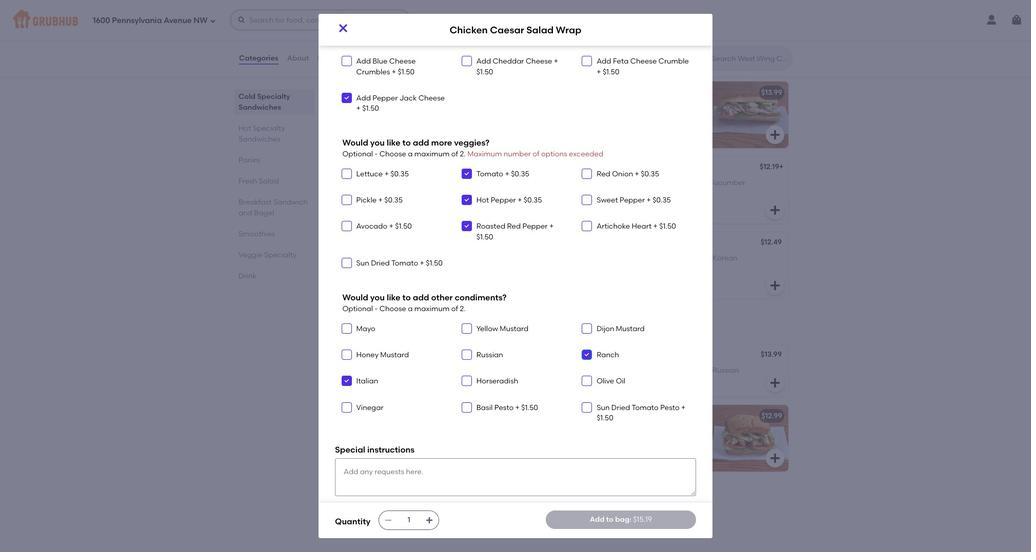 Task type: describe. For each thing, give the bounding box(es) containing it.
on inside "grilled chicken breast, avocado, lettuce, tomato, honey mustard on rosemary focaccia."
[[685, 437, 694, 446]]

salad inside the fresh salad tab
[[259, 177, 279, 186]]

breakfast
[[239, 198, 272, 207]]

svg image down exceeded
[[584, 171, 591, 177]]

add for add pepper jack  cheese + $1.50
[[357, 94, 371, 103]]

special
[[335, 446, 366, 455]]

mayo for ham, turkey, crispy bacon, lettuce, tomato, mayo on toasted choice of bread.
[[495, 103, 514, 112]]

beef inside hot roast beef and roast turkey breast, melted provolone, russian dressing on toasted sub roll.
[[377, 502, 393, 511]]

svg image up $12.49
[[770, 204, 782, 217]]

crumbles
[[357, 68, 390, 76]]

choose for other
[[380, 305, 407, 313]]

sauce
[[413, 377, 434, 386]]

pepper for sweet
[[620, 196, 645, 205]]

olive
[[597, 378, 615, 386]]

hot beef pastrami, melted swiss, homemade coleslaw, russian dressing on toasted rye.
[[343, 427, 500, 446]]

to for other
[[403, 293, 411, 303]]

rueben hot sandwich
[[573, 352, 651, 361]]

honey for honey maple turkey, avocado, spinach, korean bbq sauce, mayo on choice of wrap
[[573, 254, 596, 263]]

add for add to bag: $15.19
[[590, 516, 605, 525]]

sandwich up hot roast beef and roast turkey breast, melted provolone, russian dressing on toasted sub roll.
[[409, 488, 444, 497]]

hot roast beef jalapeno sandwich
[[343, 352, 468, 361]]

roast for beef
[[358, 502, 376, 511]]

of inside 'honey maple turkey, avocado, spinach, korean bbq sauce, mayo on choice of wrap'
[[674, 264, 681, 273]]

pepper for add
[[373, 94, 398, 103]]

sauce,
[[591, 264, 614, 273]]

+ inside sun dried tomato pesto + $1.50
[[682, 404, 686, 413]]

$12.49
[[761, 238, 782, 247]]

san
[[343, 488, 357, 497]]

beef, for sandwich
[[605, 366, 623, 375]]

maple
[[598, 254, 619, 263]]

breast,
[[396, 254, 420, 263]]

lettuce
[[357, 170, 383, 179]]

spinach,
[[681, 254, 712, 263]]

mustard for honey mustard
[[381, 351, 409, 360]]

sandwich up would you like to add cheese? optional - choose as many as you like.
[[377, 13, 411, 22]]

sandwich inside breakfast sandwich and bagel
[[274, 198, 308, 207]]

dressing inside hot corn beef, melted swiss, sauerkraut, russian dressing on toasted rye.
[[573, 377, 603, 386]]

specialty for "hot specialty sandwiches" tab
[[253, 124, 285, 133]]

$1.50 right the breast, on the top left
[[426, 259, 443, 268]]

Input item quantity number field
[[398, 512, 421, 530]]

svg image left roasted
[[464, 224, 470, 230]]

with
[[399, 275, 414, 283]]

melted for toasted
[[624, 366, 649, 375]]

onion,
[[684, 178, 707, 187]]

1 horizontal spatial wrap
[[556, 24, 582, 36]]

1 horizontal spatial chicken
[[450, 24, 488, 36]]

$11.49
[[530, 12, 550, 21]]

choose inside would you like to add cheese? optional - choose as many as you like.
[[380, 37, 407, 46]]

sandwich up "turkey breast, provolone, avocado, lettuce, tomato, mayo on sub roll."
[[637, 13, 672, 22]]

red inside "avocado, lettuce, tomato, red onion, cucumber on choice of bread."
[[669, 178, 682, 187]]

toasted inside hot roast beef and roast turkey breast, melted provolone, russian dressing on toasted sub roll.
[[452, 513, 479, 522]]

optional for would you like to add other condiments?
[[343, 305, 373, 313]]

veggie specialty
[[239, 251, 297, 260]]

svg image left yellow
[[464, 326, 470, 332]]

tomato, for turkey breast, provolone, avocado, lettuce, tomato, mayo on sub roll.
[[601, 38, 629, 47]]

svg image down corn on the bottom of page
[[584, 379, 591, 385]]

cold up "turkey breast, provolone, avocado, lettuce, tomato, mayo on sub roll."
[[618, 13, 635, 22]]

jalapeno
[[398, 352, 432, 361]]

italian cold sandwich image
[[482, 157, 559, 224]]

+ inside add pepper jack  cheese + $1.50
[[357, 104, 361, 113]]

breast, inside "turkey breast, provolone, avocado, lettuce, tomato, mayo on sub roll."
[[598, 28, 622, 36]]

toasted inside crispy bacon, lettuce, tomato, mayo on toasted choice of bread.
[[483, 28, 510, 36]]

mayo inside crispy bacon, lettuce, tomato, mayo on toasted choice of bread.
[[451, 28, 471, 36]]

maximum
[[468, 150, 502, 158]]

mustard for dijon mustard
[[617, 325, 645, 334]]

and inside hot roast beef, melted jalapeno havarti, horseradish and worcestershire sauce on toasted sub.
[[343, 377, 357, 386]]

$1.50 right heart
[[660, 223, 677, 231]]

pickle
[[357, 196, 377, 205]]

chicken for gilled chicken breast, shredded parmesan, croutons, romaine lettuce, tossed with caesar dressing on choice of wrap
[[365, 254, 394, 263]]

$13.99 button
[[567, 82, 789, 149]]

you for would you like to add other condiments?
[[371, 293, 385, 303]]

of inside "avocado, lettuce, tomato, red onion, cucumber on choice of bread."
[[609, 189, 616, 198]]

roasted red pepper + $1.50
[[477, 223, 554, 242]]

number
[[504, 150, 531, 158]]

- for would you like to add other condiments?
[[375, 305, 378, 313]]

sun dried tomato + $1.50
[[357, 259, 443, 268]]

you down 'cheese?'
[[449, 37, 462, 46]]

add for more
[[413, 138, 430, 148]]

breakfast sandwich and bagel tab
[[239, 197, 311, 219]]

cobbie cold sandwich image
[[712, 82, 789, 149]]

pepper inside roasted red pepper + $1.50
[[523, 223, 548, 231]]

svg image left lettuce
[[344, 171, 350, 177]]

blt
[[343, 13, 356, 22]]

lettuce, for grilled chicken breast, avocado, lettuce, tomato, honey mustard on rosemary focaccia.
[[573, 437, 600, 446]]

choice inside ham, turkey, crispy bacon, lettuce, tomato, mayo on toasted choice of bread.
[[383, 113, 406, 122]]

melted inside hot roast beef and roast turkey breast, melted provolone, russian dressing on toasted sub roll.
[[479, 502, 504, 511]]

$0.35 right onion
[[641, 170, 660, 179]]

cold for blt cold sandwich
[[358, 13, 375, 22]]

toasted inside ham, turkey, crispy bacon, lettuce, tomato, mayo on toasted choice of bread.
[[354, 113, 381, 122]]

korean
[[713, 254, 738, 263]]

beef inside the hot beef pastrami, melted swiss, homemade coleslaw, russian dressing on toasted rye.
[[358, 427, 374, 436]]

sauerkraut,
[[672, 366, 711, 375]]

add for other
[[413, 293, 430, 303]]

toasted inside hot roast beef, melted jalapeno havarti, horseradish and worcestershire sauce on toasted sub.
[[446, 377, 473, 386]]

gilled chicken breast, shredded parmesan, croutons, romaine lettuce, tossed with caesar dressing on choice of wrap button
[[337, 233, 559, 299]]

provolone, inside hot roast beef and roast turkey breast, melted provolone, russian dressing on toasted sub roll.
[[343, 513, 380, 522]]

sub inside "turkey breast, provolone, avocado, lettuce, tomato, mayo on sub roll."
[[663, 38, 675, 47]]

red inside roasted red pepper + $1.50
[[507, 223, 521, 231]]

gilled chicken breast, shredded parmesan, croutons, romaine lettuce, tossed with caesar dressing on choice of wrap
[[343, 254, 456, 294]]

special instructions
[[335, 446, 415, 455]]

$1.50 inside add feta cheese crumble + $1.50
[[603, 68, 620, 76]]

of inside crispy bacon, lettuce, tomato, mayo on toasted choice of bread.
[[369, 38, 376, 47]]

$13.99 for hot beef pastrami, melted swiss, homemade coleslaw, russian dressing on toasted rye.
[[531, 411, 552, 420]]

choice inside gilled chicken breast, shredded parmesan, croutons, romaine lettuce, tossed with caesar dressing on choice of wrap
[[386, 285, 411, 294]]

on inside gilled chicken breast, shredded parmesan, croutons, romaine lettuce, tossed with caesar dressing on choice of wrap
[[375, 285, 384, 294]]

pastrami,
[[375, 427, 409, 436]]

roll. inside hot roast beef and roast turkey breast, melted provolone, russian dressing on toasted sub roll.
[[495, 513, 507, 522]]

fresh
[[239, 177, 257, 186]]

Search West Wing Cafe - Penn Ave search field
[[711, 54, 790, 64]]

cheese?
[[432, 25, 465, 35]]

$15.19
[[634, 516, 653, 525]]

roll. inside "turkey breast, provolone, avocado, lettuce, tomato, mayo on sub roll."
[[677, 38, 689, 47]]

dried for sun dried tomato + $1.50
[[371, 259, 390, 268]]

sandwich up the hot beef pastrami, melted swiss, homemade coleslaw, russian dressing on toasted rye.
[[399, 412, 434, 421]]

roast up input item quantity number field
[[410, 502, 428, 511]]

russian up horseradish
[[477, 351, 504, 360]]

nw
[[194, 16, 208, 25]]

reviews button
[[317, 40, 347, 77]]

sandwich right lettuce
[[387, 164, 421, 173]]

add cheddar cheese + $1.50
[[477, 57, 559, 76]]

mayo inside 'honey maple turkey, avocado, spinach, korean bbq sauce, mayo on choice of wrap'
[[616, 264, 635, 273]]

caesar inside gilled chicken breast, shredded parmesan, croutons, romaine lettuce, tossed with caesar dressing on choice of wrap
[[415, 275, 441, 283]]

drink tab
[[239, 271, 311, 282]]

about
[[287, 54, 309, 63]]

1600
[[93, 16, 110, 25]]

1 horizontal spatial hot specialty sandwiches
[[335, 321, 476, 334]]

avocado, inside 'honey maple turkey, avocado, spinach, korean bbq sauce, mayo on choice of wrap'
[[647, 254, 679, 263]]

blue
[[373, 57, 388, 66]]

russian inside hot corn beef, melted swiss, sauerkraut, russian dressing on toasted rye.
[[713, 366, 740, 375]]

lettuce, inside gilled chicken breast, shredded parmesan, croutons, romaine lettuce, tossed with caesar dressing on choice of wrap
[[343, 275, 372, 283]]

rye. inside hot corn beef, melted swiss, sauerkraut, russian dressing on toasted rye.
[[644, 377, 656, 386]]

avocado
[[357, 223, 388, 231]]

maximum for other
[[415, 305, 450, 313]]

mayo for turkey breast, provolone, avocado, lettuce, tomato, mayo on sub roll.
[[631, 38, 651, 47]]

havarti,
[[455, 366, 482, 375]]

on inside hot roast beef, melted jalapeno havarti, horseradish and worcestershire sauce on toasted sub.
[[436, 377, 445, 386]]

$0.35 down 'tomato,'
[[653, 196, 672, 205]]

a for other
[[408, 305, 413, 313]]

of inside gilled chicken breast, shredded parmesan, croutons, romaine lettuce, tossed with caesar dressing on choice of wrap
[[412, 285, 419, 294]]

$13.99 inside button
[[762, 88, 783, 97]]

to for cheese?
[[403, 25, 411, 35]]

honey
[[631, 437, 652, 446]]

$1.50 up the breast, on the top left
[[395, 223, 412, 231]]

svg image up $12.19 +
[[770, 129, 782, 141]]

$0.35 right the pickle
[[385, 196, 403, 205]]

$1.50 inside roasted red pepper + $1.50
[[477, 233, 494, 242]]

lettuce, inside crispy bacon, lettuce, tomato, mayo on toasted choice of bread.
[[393, 28, 420, 36]]

svg image left input item quantity number field
[[385, 517, 393, 525]]

svg image down 'crispy'
[[344, 58, 350, 64]]

hot corn beef, melted swiss, sauerkraut, russian dressing on toasted rye.
[[573, 366, 740, 386]]

toasted inside hot corn beef, melted swiss, sauerkraut, russian dressing on toasted rye.
[[615, 377, 642, 386]]

bag:
[[616, 516, 632, 525]]

quantity
[[335, 518, 371, 528]]

bread. for veggie
[[618, 189, 641, 198]]

2. for veggies?
[[460, 150, 466, 158]]

reviews
[[318, 54, 346, 63]]

pennsylvania
[[112, 16, 162, 25]]

choice for veggie
[[584, 189, 608, 198]]

cheese for crumble
[[631, 57, 657, 66]]

cheese for crumbles
[[390, 57, 416, 66]]

italian for italian
[[357, 378, 378, 386]]

categories
[[239, 54, 279, 63]]

honey for honey mustard
[[357, 351, 379, 360]]

chicken for grilled chicken breast on focaccia hot sandwich
[[599, 412, 628, 421]]

fresh salad
[[239, 177, 279, 186]]

turkey,
[[621, 254, 645, 263]]

tasty turkey cold sandwich
[[573, 13, 672, 22]]

$1.50 up jack
[[398, 68, 415, 76]]

cheese inside add pepper jack  cheese + $1.50
[[419, 94, 445, 103]]

focaccia
[[664, 412, 698, 421]]

hot roast beef, melted jalapeno havarti, horseradish and worcestershire sauce on toasted sub.
[[343, 366, 524, 386]]

on inside 'honey maple turkey, avocado, spinach, korean bbq sauce, mayo on choice of wrap'
[[637, 264, 646, 273]]

on inside crispy bacon, lettuce, tomato, mayo on toasted choice of bread.
[[472, 28, 481, 36]]

of inside ham, turkey, crispy bacon, lettuce, tomato, mayo on toasted choice of bread.
[[408, 113, 415, 122]]

veggie for veggie
[[573, 164, 598, 173]]

specialty up honey mustard
[[357, 321, 408, 334]]

artichoke heart + $1.50
[[597, 223, 677, 231]]

sandwich left $12.99
[[714, 412, 749, 421]]

dressing inside the hot beef pastrami, melted swiss, homemade coleslaw, russian dressing on toasted rye.
[[406, 437, 435, 446]]

chicken caesar salad wrap image
[[482, 233, 559, 299]]

pepper for hot
[[491, 196, 516, 205]]

jalapeno
[[423, 366, 453, 375]]

1 vertical spatial mayo
[[357, 325, 376, 334]]

sandwich up oil
[[617, 352, 651, 361]]

turkey
[[430, 502, 451, 511]]

feta
[[613, 57, 629, 66]]

+ inside 'add cheddar cheese + $1.50'
[[554, 57, 559, 66]]

svg image up havarti,
[[464, 352, 470, 358]]

cheddar
[[493, 57, 524, 66]]

olive oil
[[597, 378, 626, 386]]

homemade
[[459, 427, 500, 436]]

svg image down "like."
[[464, 58, 470, 64]]

drink
[[239, 272, 257, 281]]

croutons,
[[383, 264, 417, 273]]

sandwich up jalapeno
[[433, 352, 468, 361]]

turkey breast, provolone, avocado, lettuce, tomato, mayo on sub roll.
[[573, 28, 695, 47]]

$0.35 right lettuce
[[391, 170, 409, 179]]

tomato, for grilled chicken breast, avocado, lettuce, tomato, honey mustard on rosemary focaccia.
[[601, 437, 629, 446]]

$13.49
[[531, 487, 552, 496]]

hot inside hot roast beef, melted jalapeno havarti, horseradish and worcestershire sauce on toasted sub.
[[343, 366, 356, 375]]

many
[[418, 37, 438, 46]]

new
[[343, 412, 359, 421]]

+ $1.50
[[390, 68, 415, 76]]

would for would you like to add cheese?
[[343, 25, 369, 35]]

0 vertical spatial turkey
[[594, 13, 617, 22]]

svg image down dressing
[[344, 326, 350, 332]]

tasty turkey cold sandwich image
[[712, 6, 789, 73]]

+ inside roasted red pepper + $1.50
[[550, 223, 554, 231]]

sub inside hot roast beef and roast turkey breast, melted provolone, russian dressing on toasted sub roll.
[[480, 513, 493, 522]]

other
[[432, 293, 453, 303]]

lettuce, for ham, turkey, crispy bacon, lettuce, tomato, mayo on toasted choice of bread.
[[437, 103, 464, 112]]

new yorker hot sandwich
[[343, 412, 434, 421]]

crispy
[[389, 103, 409, 112]]

search icon image
[[696, 52, 708, 65]]

hot inside tab
[[239, 124, 251, 133]]

dijon
[[597, 325, 615, 334]]

cold specialty sandwiches tab
[[239, 91, 311, 113]]

pesto inside sun dried tomato pesto + $1.50
[[661, 404, 680, 413]]

svg image down havarti,
[[464, 379, 470, 385]]

wrap inside gilled chicken breast, shredded parmesan, croutons, romaine lettuce, tossed with caesar dressing on choice of wrap
[[421, 285, 440, 294]]

sun for sun dried tomato pesto
[[597, 404, 610, 413]]

ranch
[[597, 351, 620, 360]]

options
[[542, 150, 568, 158]]

like.
[[464, 37, 477, 46]]

toasted inside the hot beef pastrami, melted swiss, homemade coleslaw, russian dressing on toasted rye.
[[447, 437, 474, 446]]

1 pesto from the left
[[495, 404, 514, 413]]

sub.
[[475, 377, 489, 386]]

maximum for more
[[415, 150, 450, 158]]

0 vertical spatial caesar
[[490, 24, 525, 36]]

$13.99 for hot corn beef, melted swiss, sauerkraut, russian dressing on toasted rye.
[[761, 351, 782, 360]]

$1.50 right basil
[[522, 404, 539, 413]]

bread. for blt cold sandwich
[[377, 38, 400, 47]]

bacon, inside ham, turkey, crispy bacon, lettuce, tomato, mayo on toasted choice of bread.
[[411, 103, 436, 112]]

2 as from the left
[[440, 37, 448, 46]]

svg image down $12.49
[[770, 280, 782, 292]]

on inside "turkey breast, provolone, avocado, lettuce, tomato, mayo on sub roll."
[[652, 38, 661, 47]]

about button
[[287, 40, 310, 77]]

veggies?
[[454, 138, 490, 148]]

hot roast beef and roast turkey breast, melted provolone, russian dressing on toasted sub roll.
[[343, 502, 507, 522]]

- for would you like to add more veggies?
[[375, 150, 378, 158]]

tomato + $0.35
[[477, 170, 530, 179]]

cold for club cold sandwich
[[362, 88, 379, 97]]

bacon, inside crispy bacon, lettuce, tomato, mayo on toasted choice of bread.
[[367, 28, 392, 36]]

1 as from the left
[[408, 37, 416, 46]]



Task type: vqa. For each thing, say whether or not it's contained in the screenshot.
Valley,
no



Task type: locate. For each thing, give the bounding box(es) containing it.
choice down heart
[[647, 264, 672, 273]]

tasty
[[573, 13, 592, 22]]

svg image up $12.99
[[770, 377, 782, 390]]

1 vertical spatial sun
[[597, 404, 610, 413]]

2 vertical spatial choose
[[380, 305, 407, 313]]

sub up the 'crumble'
[[663, 38, 675, 47]]

1 vertical spatial italian
[[357, 378, 378, 386]]

1 vertical spatial chicken
[[365, 254, 394, 263]]

hot inside the hot beef pastrami, melted swiss, homemade coleslaw, russian dressing on toasted rye.
[[343, 427, 356, 436]]

main navigation navigation
[[0, 0, 1032, 40]]

- inside would you like to add more veggies? optional - choose a maximum of 2. maximum number of options exceeded
[[375, 150, 378, 158]]

0 horizontal spatial hot specialty sandwiches
[[239, 124, 285, 144]]

-
[[375, 37, 378, 46], [375, 150, 378, 158], [375, 305, 378, 313]]

2. down veggies?
[[460, 150, 466, 158]]

2 vertical spatial $13.99
[[531, 411, 552, 420]]

jack
[[400, 94, 417, 103]]

tomato, inside "turkey breast, provolone, avocado, lettuce, tomato, mayo on sub roll."
[[601, 38, 629, 47]]

turkey
[[594, 13, 617, 22], [573, 28, 596, 36]]

1 vertical spatial maximum
[[415, 305, 450, 313]]

honey maple turkey, avocado, spinach, korean bbq sauce, mayo on choice of wrap
[[573, 254, 738, 273]]

sweet pepper + $0.35
[[597, 196, 672, 205]]

choose
[[380, 37, 407, 46], [380, 150, 407, 158], [380, 305, 407, 313]]

turkey right tasty
[[594, 13, 617, 22]]

pepper up turkey, in the top of the page
[[373, 94, 398, 103]]

0 vertical spatial honey
[[573, 254, 596, 263]]

dressing down turkey
[[410, 513, 439, 522]]

+
[[550, 12, 554, 21], [554, 57, 559, 66], [392, 68, 396, 76], [597, 68, 601, 76], [357, 104, 361, 113], [780, 163, 784, 172], [385, 170, 389, 179], [505, 170, 510, 179], [635, 170, 640, 179], [379, 196, 383, 205], [518, 196, 522, 205], [647, 196, 651, 205], [389, 223, 394, 231], [550, 223, 554, 231], [654, 223, 658, 231], [420, 259, 425, 268], [516, 404, 520, 413], [682, 404, 686, 413]]

beef, for beef
[[377, 366, 395, 375]]

mayo
[[451, 28, 471, 36], [631, 38, 651, 47], [495, 103, 514, 112]]

1 horizontal spatial rye.
[[644, 377, 656, 386]]

bacon,
[[367, 28, 392, 36], [411, 103, 436, 112]]

breast, inside "grilled chicken breast, avocado, lettuce, tomato, honey mustard on rosemary focaccia."
[[627, 427, 651, 436]]

2 horizontal spatial wrap
[[683, 264, 702, 273]]

melted left swiss,
[[410, 427, 435, 436]]

1 vertical spatial avocado,
[[653, 427, 686, 436]]

0 horizontal spatial beef
[[358, 427, 374, 436]]

dressing
[[343, 285, 373, 294]]

wrap inside 'honey maple turkey, avocado, spinach, korean bbq sauce, mayo on choice of wrap'
[[683, 264, 702, 273]]

on inside the hot beef pastrami, melted swiss, homemade coleslaw, russian dressing on toasted rye.
[[437, 437, 445, 446]]

svg image left avocado
[[344, 224, 350, 230]]

0 vertical spatial chicken
[[450, 24, 488, 36]]

beef,
[[377, 366, 395, 375], [605, 366, 623, 375]]

chicken
[[598, 427, 625, 436]]

2 vertical spatial choice
[[584, 189, 608, 198]]

0 horizontal spatial honey
[[357, 351, 379, 360]]

honey up bbq
[[573, 254, 596, 263]]

tomato,
[[638, 178, 667, 187]]

lettuce, inside "turkey breast, provolone, avocado, lettuce, tomato, mayo on sub roll."
[[573, 38, 600, 47]]

panini
[[239, 156, 260, 165]]

chicken
[[450, 24, 488, 36], [365, 254, 394, 263], [599, 412, 628, 421]]

0 vertical spatial and
[[239, 209, 253, 218]]

worcestershire
[[359, 377, 411, 386]]

specialty inside hot specialty sandwiches
[[253, 124, 285, 133]]

sun inside sun dried tomato pesto + $1.50
[[597, 404, 610, 413]]

grilled for grilled chicken breast on focaccia hot sandwich
[[573, 412, 597, 421]]

1 horizontal spatial mayo
[[616, 264, 635, 273]]

horseradish
[[477, 378, 519, 386]]

1 vertical spatial roll.
[[495, 513, 507, 522]]

svg image left basil
[[464, 405, 470, 411]]

would for would you like to add more veggies?
[[343, 138, 369, 148]]

2 horizontal spatial and
[[395, 502, 409, 511]]

add
[[357, 57, 371, 66], [477, 57, 491, 66], [597, 57, 612, 66], [357, 94, 371, 103], [590, 516, 605, 525]]

add for cheese?
[[413, 25, 430, 35]]

parmesan,
[[343, 264, 381, 273]]

1 horizontal spatial as
[[440, 37, 448, 46]]

rye. inside the hot beef pastrami, melted swiss, homemade coleslaw, russian dressing on toasted rye.
[[476, 437, 488, 446]]

cheese inside 'add cheddar cheese + $1.50'
[[526, 57, 553, 66]]

maximum
[[415, 150, 450, 158], [415, 305, 450, 313]]

0 vertical spatial italian
[[343, 164, 366, 173]]

tomato inside sun dried tomato pesto + $1.50
[[632, 404, 659, 413]]

1 horizontal spatial lettuce,
[[608, 178, 637, 187]]

condiments?
[[455, 293, 507, 303]]

a inside would you like to add other condiments? optional - choose a maximum of 2.
[[408, 305, 413, 313]]

1 horizontal spatial veggie
[[573, 164, 598, 173]]

on right breast
[[654, 412, 663, 421]]

to inside would you like to add other condiments? optional - choose a maximum of 2.
[[403, 293, 411, 303]]

1 a from the top
[[408, 150, 413, 158]]

mayo inside "turkey breast, provolone, avocado, lettuce, tomato, mayo on sub roll."
[[631, 38, 651, 47]]

on down the turkey,
[[637, 264, 646, 273]]

1 horizontal spatial beef,
[[605, 366, 623, 375]]

a
[[408, 150, 413, 158], [408, 305, 413, 313]]

provolone, inside "turkey breast, provolone, avocado, lettuce, tomato, mayo on sub roll."
[[624, 28, 660, 36]]

roast for beef,
[[358, 366, 376, 375]]

2 horizontal spatial tomato
[[632, 404, 659, 413]]

0 horizontal spatial and
[[239, 209, 253, 218]]

dressing down corn on the bottom of page
[[573, 377, 603, 386]]

3 - from the top
[[375, 305, 378, 313]]

mustard
[[500, 325, 529, 334], [617, 325, 645, 334], [381, 351, 409, 360]]

choose for more
[[380, 150, 407, 158]]

dried inside sun dried tomato pesto + $1.50
[[612, 404, 631, 413]]

bread. inside ham, turkey, crispy bacon, lettuce, tomato, mayo on toasted choice of bread.
[[417, 113, 439, 122]]

2. down condiments?
[[460, 305, 466, 313]]

1 vertical spatial add
[[413, 138, 430, 148]]

lettuce, inside "grilled chicken breast, avocado, lettuce, tomato, honey mustard on rosemary focaccia."
[[573, 437, 600, 446]]

0 horizontal spatial rye.
[[476, 437, 488, 446]]

svg image
[[1011, 14, 1024, 26], [210, 18, 216, 24], [337, 22, 350, 34], [540, 54, 552, 66], [770, 54, 782, 66], [584, 58, 591, 64], [344, 95, 350, 101], [464, 171, 470, 177], [344, 197, 350, 203], [464, 197, 470, 203], [584, 197, 591, 203], [584, 224, 591, 230], [344, 260, 350, 266], [344, 352, 350, 358], [584, 352, 591, 358], [344, 379, 350, 385], [584, 405, 591, 411], [540, 453, 552, 465], [770, 453, 782, 465], [540, 513, 552, 526], [426, 517, 434, 525]]

melted inside hot roast beef, melted jalapeno havarti, horseradish and worcestershire sauce on toasted sub.
[[396, 366, 421, 375]]

chicken inside gilled chicken breast, shredded parmesan, croutons, romaine lettuce, tossed with caesar dressing on choice of wrap
[[365, 254, 394, 263]]

1 vertical spatial lettuce,
[[343, 275, 372, 283]]

0 vertical spatial veggie
[[573, 164, 598, 173]]

0 vertical spatial provolone,
[[624, 28, 660, 36]]

like for cheese?
[[387, 25, 401, 35]]

3 add from the top
[[413, 293, 430, 303]]

wrap down spinach,
[[683, 264, 702, 273]]

1 horizontal spatial mustard
[[500, 325, 529, 334]]

lettuce,
[[608, 178, 637, 187], [343, 275, 372, 283]]

lettuce, down tasty
[[573, 38, 600, 47]]

rye.
[[644, 377, 656, 386], [476, 437, 488, 446]]

3 like from the top
[[387, 293, 401, 303]]

avocado, inside "avocado, lettuce, tomato, red onion, cucumber on choice of bread."
[[573, 178, 606, 187]]

0 horizontal spatial dried
[[371, 259, 390, 268]]

melted down special instructions "text field"
[[479, 502, 504, 511]]

0 vertical spatial lettuce,
[[608, 178, 637, 187]]

0 horizontal spatial provolone,
[[343, 513, 380, 522]]

tomato down maximum
[[477, 170, 504, 179]]

like for other
[[387, 293, 401, 303]]

cold down categories button
[[239, 92, 256, 101]]

on down swiss,
[[437, 437, 445, 446]]

tomato for sun dried tomato + $1.50
[[392, 259, 419, 268]]

avocado,
[[573, 178, 606, 187], [647, 254, 679, 263]]

choice down red onion + $0.35 at top right
[[584, 189, 608, 198]]

roast down francisco
[[358, 502, 376, 511]]

turkey inside "turkey breast, provolone, avocado, lettuce, tomato, mayo on sub roll."
[[573, 28, 596, 36]]

red right roasted
[[507, 223, 521, 231]]

breast, inside hot roast beef and roast turkey breast, melted provolone, russian dressing on toasted sub roll.
[[453, 502, 477, 511]]

sandwich down the fresh salad tab
[[274, 198, 308, 207]]

caesar
[[490, 24, 525, 36], [415, 275, 441, 283]]

sandwiches for "hot specialty sandwiches" tab
[[239, 135, 281, 144]]

0 vertical spatial would
[[343, 25, 369, 35]]

0 vertical spatial 2.
[[460, 150, 466, 158]]

and up input item quantity number field
[[395, 502, 409, 511]]

on inside hot roast beef and roast turkey breast, melted provolone, russian dressing on toasted sub roll.
[[441, 513, 450, 522]]

avocado, up 'sweet'
[[573, 178, 606, 187]]

3 choose from the top
[[380, 305, 407, 313]]

1 vertical spatial turkey
[[573, 28, 596, 36]]

$12.99
[[762, 412, 783, 421]]

optional up lettuce
[[343, 150, 373, 158]]

- down 'tossed'
[[375, 305, 378, 313]]

1 vertical spatial avocado,
[[647, 254, 679, 263]]

russian down the san francisco hot sandwich
[[382, 513, 408, 522]]

0 vertical spatial $13.99
[[762, 88, 783, 97]]

breast, down tasty turkey cold sandwich
[[598, 28, 622, 36]]

1 add from the top
[[413, 25, 430, 35]]

1 horizontal spatial mayo
[[495, 103, 514, 112]]

like inside would you like to add other condiments? optional - choose a maximum of 2.
[[387, 293, 401, 303]]

on up the 'crumble'
[[652, 38, 661, 47]]

2 like from the top
[[387, 138, 401, 148]]

tomato for sun dried tomato pesto + $1.50
[[632, 404, 659, 413]]

you inside would you like to add more veggies? optional - choose a maximum of 2. maximum number of options exceeded
[[371, 138, 385, 148]]

choice
[[343, 38, 367, 47], [383, 113, 406, 122], [584, 189, 608, 198]]

rye. down homemade
[[476, 437, 488, 446]]

veggie inside tab
[[239, 251, 263, 260]]

tomato, inside ham, turkey, crispy bacon, lettuce, tomato, mayo on toasted choice of bread.
[[465, 103, 493, 112]]

red left the onion,
[[669, 178, 682, 187]]

like
[[387, 25, 401, 35], [387, 138, 401, 148], [387, 293, 401, 303]]

cold inside cold specialty sandwiches
[[239, 92, 256, 101]]

russian
[[477, 351, 504, 360], [713, 366, 740, 375], [377, 437, 404, 446], [382, 513, 408, 522]]

1 choose from the top
[[380, 37, 407, 46]]

0 vertical spatial avocado,
[[662, 28, 695, 36]]

+ inside add feta cheese crumble + $1.50
[[597, 68, 601, 76]]

categories button
[[239, 40, 279, 77]]

italian for italian cold sandwich
[[343, 164, 366, 173]]

pickle + $0.35
[[357, 196, 403, 205]]

honey mustard
[[357, 351, 409, 360]]

add blue cheese crumbles
[[357, 57, 416, 76]]

red left onion
[[597, 170, 611, 179]]

add inside would you like to add cheese? optional - choose as many as you like.
[[413, 25, 430, 35]]

russian inside the hot beef pastrami, melted swiss, homemade coleslaw, russian dressing on toasted rye.
[[377, 437, 404, 446]]

$1.50 inside sun dried tomato pesto + $1.50
[[597, 414, 614, 423]]

on inside ham, turkey, crispy bacon, lettuce, tomato, mayo on toasted choice of bread.
[[343, 113, 352, 122]]

bread. inside crispy bacon, lettuce, tomato, mayo on toasted choice of bread.
[[377, 38, 400, 47]]

cheese inside add feta cheese crumble + $1.50
[[631, 57, 657, 66]]

0 horizontal spatial caesar
[[415, 275, 441, 283]]

2 would from the top
[[343, 138, 369, 148]]

2 horizontal spatial breast,
[[627, 427, 651, 436]]

sandwiches down other
[[411, 321, 476, 334]]

1 like from the top
[[387, 25, 401, 35]]

specialty for 'cold specialty sandwiches' 'tab'
[[257, 92, 290, 101]]

2 vertical spatial add
[[413, 293, 430, 303]]

sandwiches for 'cold specialty sandwiches' 'tab'
[[239, 103, 281, 112]]

hot specialty sandwiches up panini
[[239, 124, 285, 144]]

dried up 'tossed'
[[371, 259, 390, 268]]

2 horizontal spatial mayo
[[631, 38, 651, 47]]

panini tab
[[239, 155, 311, 166]]

like for more
[[387, 138, 401, 148]]

1 horizontal spatial tomato
[[477, 170, 504, 179]]

1 horizontal spatial and
[[343, 377, 357, 386]]

cheese right feta
[[631, 57, 657, 66]]

roast inside hot roast beef, melted jalapeno havarti, horseradish and worcestershire sauce on toasted sub.
[[358, 366, 376, 375]]

3 would from the top
[[343, 293, 369, 303]]

maximum inside would you like to add more veggies? optional - choose a maximum of 2. maximum number of options exceeded
[[415, 150, 450, 158]]

0 vertical spatial choice
[[343, 38, 367, 47]]

of
[[369, 38, 376, 47], [408, 113, 415, 122], [452, 150, 459, 158], [533, 150, 540, 158], [609, 189, 616, 198], [674, 264, 681, 273], [412, 285, 419, 294], [452, 305, 459, 313]]

2 optional from the top
[[343, 150, 373, 158]]

club cold sandwich
[[343, 88, 415, 97]]

0 vertical spatial salad
[[527, 24, 554, 36]]

1 optional from the top
[[343, 37, 373, 46]]

add inside add blue cheese crumbles
[[357, 57, 371, 66]]

breast, right turkey
[[453, 502, 477, 511]]

ham,
[[343, 103, 362, 112]]

optional inside would you like to add other condiments? optional - choose a maximum of 2.
[[343, 305, 373, 313]]

2 horizontal spatial mustard
[[617, 325, 645, 334]]

yellow mustard
[[477, 325, 529, 334]]

0 vertical spatial hot specialty sandwiches
[[239, 124, 285, 144]]

$11.49 +
[[530, 12, 554, 21]]

to inside would you like to add cheese? optional - choose as many as you like.
[[403, 25, 411, 35]]

1 vertical spatial sandwiches
[[239, 135, 281, 144]]

1 horizontal spatial beef
[[377, 502, 393, 511]]

avocado, right the turkey,
[[647, 254, 679, 263]]

cheese
[[390, 57, 416, 66], [526, 57, 553, 66], [631, 57, 657, 66], [419, 94, 445, 103]]

0 vertical spatial optional
[[343, 37, 373, 46]]

add for add cheddar cheese + $1.50
[[477, 57, 491, 66]]

cheese inside add blue cheese crumbles
[[390, 57, 416, 66]]

grilled chicken breast on focaccia hot sandwich image
[[712, 406, 789, 472]]

grilled for grilled chicken breast, avocado, lettuce, tomato, honey mustard on rosemary focaccia.
[[573, 427, 596, 436]]

tossed
[[374, 275, 397, 283]]

1 vertical spatial tomato
[[392, 259, 419, 268]]

specialty inside cold specialty sandwiches
[[257, 92, 290, 101]]

optional down 'crispy'
[[343, 37, 373, 46]]

1 horizontal spatial provolone,
[[624, 28, 660, 36]]

to
[[403, 25, 411, 35], [403, 138, 411, 148], [403, 293, 411, 303], [607, 516, 614, 525]]

1 vertical spatial choice
[[386, 285, 411, 294]]

2 - from the top
[[375, 150, 378, 158]]

cold specialty sandwiches
[[239, 92, 290, 112]]

- inside would you like to add other condiments? optional - choose a maximum of 2.
[[375, 305, 378, 313]]

roast down roast
[[358, 366, 376, 375]]

2 vertical spatial tomato
[[632, 404, 659, 413]]

add feta cheese crumble + $1.50
[[597, 57, 689, 76]]

add for add blue cheese crumbles
[[357, 57, 371, 66]]

pepper
[[373, 94, 398, 103], [491, 196, 516, 205], [620, 196, 645, 205], [523, 223, 548, 231]]

2 pesto from the left
[[661, 404, 680, 413]]

grilled chicken breast on focaccia hot sandwich
[[573, 412, 749, 421]]

mayo up roast
[[357, 325, 376, 334]]

$1.50 up "chicken"
[[597, 414, 614, 423]]

a for more
[[408, 150, 413, 158]]

salad down '$11.49'
[[527, 24, 554, 36]]

hot inside hot corn beef, melted swiss, sauerkraut, russian dressing on toasted rye.
[[573, 366, 586, 375]]

smoothies tab
[[239, 229, 311, 240]]

lettuce, for turkey breast, provolone, avocado, lettuce, tomato, mayo on sub roll.
[[573, 38, 600, 47]]

choice for blt cold sandwich
[[343, 38, 367, 47]]

2 a from the top
[[408, 305, 413, 313]]

dried for sun dried tomato pesto + $1.50
[[612, 404, 631, 413]]

$1.50 inside add pepper jack  cheese + $1.50
[[363, 104, 379, 113]]

Special instructions text field
[[335, 459, 697, 497]]

melted for on
[[410, 427, 435, 436]]

0 vertical spatial dressing
[[573, 377, 603, 386]]

svg image left dijon
[[584, 326, 591, 332]]

1 vertical spatial choice
[[383, 113, 406, 122]]

wrap
[[556, 24, 582, 36], [683, 264, 702, 273], [421, 285, 440, 294]]

mustard for yellow mustard
[[500, 325, 529, 334]]

add
[[413, 25, 430, 35], [413, 138, 430, 148], [413, 293, 430, 303]]

crispy bacon, lettuce, tomato, mayo on toasted choice of bread.
[[343, 28, 510, 47]]

1 beef, from the left
[[377, 366, 395, 375]]

1 - from the top
[[375, 37, 378, 46]]

$1.50 down roasted
[[477, 233, 494, 242]]

0 vertical spatial breast,
[[598, 28, 622, 36]]

2. inside would you like to add other condiments? optional - choose a maximum of 2.
[[460, 305, 466, 313]]

1 vertical spatial optional
[[343, 150, 373, 158]]

a down with
[[408, 305, 413, 313]]

choice inside crispy bacon, lettuce, tomato, mayo on toasted choice of bread.
[[343, 38, 367, 47]]

cheese for +
[[526, 57, 553, 66]]

1 vertical spatial rye.
[[476, 437, 488, 446]]

avocado, for on
[[653, 427, 686, 436]]

optional for would you like to add more veggies?
[[343, 150, 373, 158]]

heart
[[632, 223, 652, 231]]

hot specialty sandwiches up 'hot roast beef jalapeno sandwich'
[[335, 321, 476, 334]]

specialty down cold specialty sandwiches
[[253, 124, 285, 133]]

1 vertical spatial $13.99
[[761, 351, 782, 360]]

would you like to add other condiments? optional - choose a maximum of 2.
[[343, 293, 507, 313]]

choice inside 'honey maple turkey, avocado, spinach, korean bbq sauce, mayo on choice of wrap'
[[647, 264, 672, 273]]

0 vertical spatial maximum
[[415, 150, 450, 158]]

2 choose from the top
[[380, 150, 407, 158]]

1 maximum from the top
[[415, 150, 450, 158]]

hot inside hot roast beef and roast turkey breast, melted provolone, russian dressing on toasted sub roll.
[[343, 502, 356, 511]]

0 vertical spatial avocado,
[[573, 178, 606, 187]]

2. inside would you like to add more veggies? optional - choose a maximum of 2. maximum number of options exceeded
[[460, 150, 466, 158]]

like inside would you like to add cheese? optional - choose as many as you like.
[[387, 25, 401, 35]]

0 horizontal spatial breast,
[[453, 502, 477, 511]]

like up italian cold sandwich
[[387, 138, 401, 148]]

- inside would you like to add cheese? optional - choose as many as you like.
[[375, 37, 378, 46]]

you inside would you like to add other condiments? optional - choose a maximum of 2.
[[371, 293, 385, 303]]

choose inside would you like to add more veggies? optional - choose a maximum of 2. maximum number of options exceeded
[[380, 150, 407, 158]]

you for would you like to add cheese?
[[371, 25, 385, 35]]

avocado, up "mustard"
[[653, 427, 686, 436]]

0 horizontal spatial salad
[[259, 177, 279, 186]]

and inside hot roast beef and roast turkey breast, melted provolone, russian dressing on toasted sub roll.
[[395, 502, 409, 511]]

sandwich
[[377, 13, 411, 22], [637, 13, 672, 22], [381, 88, 415, 97], [387, 164, 421, 173], [274, 198, 308, 207], [433, 352, 468, 361], [617, 352, 651, 361], [399, 412, 434, 421], [714, 412, 749, 421], [409, 488, 444, 497]]

on
[[472, 28, 481, 36], [652, 38, 661, 47], [343, 113, 352, 122], [573, 189, 582, 198], [637, 264, 646, 273], [375, 285, 384, 294], [436, 377, 445, 386], [604, 377, 613, 386], [654, 412, 663, 421], [437, 437, 445, 446], [685, 437, 694, 446], [441, 513, 450, 522]]

avocado, up the 'crumble'
[[662, 28, 695, 36]]

svg image up new
[[344, 405, 350, 411]]

basil
[[477, 404, 493, 413]]

on down the ham,
[[343, 113, 352, 122]]

2 grilled from the top
[[573, 427, 596, 436]]

would down 'parmesan,'
[[343, 293, 369, 303]]

add up the ham,
[[357, 94, 371, 103]]

2 beef, from the left
[[605, 366, 623, 375]]

$1.50 down feta
[[603, 68, 620, 76]]

like inside would you like to add more veggies? optional - choose a maximum of 2. maximum number of options exceeded
[[387, 138, 401, 148]]

chicken up "chicken"
[[599, 412, 628, 421]]

2 vertical spatial sandwiches
[[411, 321, 476, 334]]

2 2. from the top
[[460, 305, 466, 313]]

rosemary
[[573, 448, 606, 456]]

optional inside would you like to add cheese? optional - choose as many as you like.
[[343, 37, 373, 46]]

to left bag:
[[607, 516, 614, 525]]

veggie for veggie specialty
[[239, 251, 263, 260]]

svg image inside main navigation navigation
[[238, 16, 246, 24]]

0 vertical spatial sandwiches
[[239, 103, 281, 112]]

0 vertical spatial tomato
[[477, 170, 504, 179]]

veggie
[[573, 164, 598, 173], [239, 251, 263, 260]]

tomato, inside crispy bacon, lettuce, tomato, mayo on toasted choice of bread.
[[421, 28, 449, 36]]

1 vertical spatial salad
[[259, 177, 279, 186]]

melted for sauce
[[396, 366, 421, 375]]

$1.50 inside 'add cheddar cheese + $1.50'
[[477, 68, 494, 76]]

on right "mustard"
[[685, 437, 694, 446]]

2 horizontal spatial red
[[669, 178, 682, 187]]

tomato, for ham, turkey, crispy bacon, lettuce, tomato, mayo on toasted choice of bread.
[[465, 103, 493, 112]]

specialty for veggie specialty tab
[[264, 251, 297, 260]]

lettuce, up "rosemary"
[[573, 437, 600, 446]]

and inside breakfast sandwich and bagel
[[239, 209, 253, 218]]

cold for italian cold sandwich
[[368, 164, 385, 173]]

add pepper jack  cheese + $1.50
[[357, 94, 445, 113]]

1 vertical spatial breast,
[[627, 427, 651, 436]]

add inside 'add cheddar cheese + $1.50'
[[477, 57, 491, 66]]

sun up "chicken"
[[597, 404, 610, 413]]

add up crumbles at the left of page
[[357, 57, 371, 66]]

and
[[239, 209, 253, 218], [343, 377, 357, 386], [395, 502, 409, 511]]

2 maximum from the top
[[415, 305, 450, 313]]

a inside would you like to add more veggies? optional - choose a maximum of 2. maximum number of options exceeded
[[408, 150, 413, 158]]

tomato up with
[[392, 259, 419, 268]]

sun up dressing
[[357, 259, 370, 268]]

tomato up honey
[[632, 404, 659, 413]]

salad
[[527, 24, 554, 36], [259, 177, 279, 186]]

grilled inside "grilled chicken breast, avocado, lettuce, tomato, honey mustard on rosemary focaccia."
[[573, 427, 596, 436]]

beef, up worcestershire at bottom
[[377, 366, 395, 375]]

instructions
[[368, 446, 415, 455]]

$1.50
[[398, 68, 415, 76], [477, 68, 494, 76], [603, 68, 620, 76], [363, 104, 379, 113], [395, 223, 412, 231], [660, 223, 677, 231], [477, 233, 494, 242], [426, 259, 443, 268], [522, 404, 539, 413], [597, 414, 614, 423]]

0 horizontal spatial avocado,
[[573, 178, 606, 187]]

hot specialty sandwiches inside tab
[[239, 124, 285, 144]]

to for more
[[403, 138, 411, 148]]

salad right fresh at the left top
[[259, 177, 279, 186]]

on up "like."
[[472, 28, 481, 36]]

veggie up drink
[[239, 251, 263, 260]]

hot specialty sandwiches tab
[[239, 123, 311, 145]]

as down 'cheese?'
[[440, 37, 448, 46]]

exceeded
[[569, 150, 604, 158]]

toasted
[[483, 28, 510, 36], [354, 113, 381, 122], [446, 377, 473, 386], [615, 377, 642, 386], [447, 437, 474, 446], [452, 513, 479, 522]]

smoothies
[[239, 230, 275, 239]]

turkey,
[[364, 103, 387, 112]]

$1.50 down cheddar
[[477, 68, 494, 76]]

dressing
[[573, 377, 603, 386], [406, 437, 435, 446], [410, 513, 439, 522]]

would you like to add more veggies? optional - choose a maximum of 2. maximum number of options exceeded
[[343, 138, 604, 158]]

1 vertical spatial choose
[[380, 150, 407, 158]]

svg image
[[238, 16, 246, 24], [344, 58, 350, 64], [464, 58, 470, 64], [770, 129, 782, 141], [344, 171, 350, 177], [584, 171, 591, 177], [770, 204, 782, 217], [344, 224, 350, 230], [464, 224, 470, 230], [770, 280, 782, 292], [344, 326, 350, 332], [464, 326, 470, 332], [584, 326, 591, 332], [464, 352, 470, 358], [770, 377, 782, 390], [464, 379, 470, 385], [584, 379, 591, 385], [344, 405, 350, 411], [464, 405, 470, 411], [385, 517, 393, 525]]

mayo up "like."
[[451, 28, 471, 36]]

avocado, lettuce, tomato, red onion, cucumber on choice of bread.
[[573, 178, 746, 198]]

on down jalapeno
[[436, 377, 445, 386]]

lettuce, inside "avocado, lettuce, tomato, red onion, cucumber on choice of bread."
[[608, 178, 637, 187]]

1 horizontal spatial bread.
[[417, 113, 439, 122]]

on inside "avocado, lettuce, tomato, red onion, cucumber on choice of bread."
[[573, 189, 582, 198]]

2 horizontal spatial bread.
[[618, 189, 641, 198]]

you for would you like to add more veggies?
[[371, 138, 385, 148]]

$0.35 down $14.39
[[524, 196, 542, 205]]

caesar down romaine
[[415, 275, 441, 283]]

veggie specialty tab
[[239, 250, 311, 261]]

italian up the pickle
[[343, 164, 366, 173]]

bread. inside "avocado, lettuce, tomato, red onion, cucumber on choice of bread."
[[618, 189, 641, 198]]

1 horizontal spatial salad
[[527, 24, 554, 36]]

mayo inside ham, turkey, crispy bacon, lettuce, tomato, mayo on toasted choice of bread.
[[495, 103, 514, 112]]

1 would from the top
[[343, 25, 369, 35]]

bread.
[[377, 38, 400, 47], [417, 113, 439, 122], [618, 189, 641, 198]]

to inside would you like to add more veggies? optional - choose a maximum of 2. maximum number of options exceeded
[[403, 138, 411, 148]]

avocado, for sandwich
[[662, 28, 695, 36]]

1 vertical spatial honey
[[357, 351, 379, 360]]

2 vertical spatial optional
[[343, 305, 373, 313]]

lettuce, up the sweet pepper + $0.35
[[608, 178, 637, 187]]

1 horizontal spatial red
[[597, 170, 611, 179]]

cold right blt
[[358, 13, 375, 22]]

italian cold sandwich
[[343, 164, 421, 173]]

1 vertical spatial would
[[343, 138, 369, 148]]

sun for sun dried tomato
[[357, 259, 370, 268]]

russian inside hot roast beef and roast turkey breast, melted provolone, russian dressing on toasted sub roll.
[[382, 513, 408, 522]]

provolone, down tasty turkey cold sandwich
[[624, 28, 660, 36]]

0 horizontal spatial beef,
[[377, 366, 395, 375]]

1 horizontal spatial sub
[[663, 38, 675, 47]]

sandwiches inside tab
[[239, 135, 281, 144]]

add to bag: $15.19
[[590, 516, 653, 525]]

you up italian cold sandwich
[[371, 138, 385, 148]]

chicken caesar salad wrap
[[450, 24, 582, 36]]

romaine
[[418, 264, 449, 273]]

0 vertical spatial choose
[[380, 37, 407, 46]]

0 vertical spatial bacon,
[[367, 28, 392, 36]]

1 horizontal spatial caesar
[[490, 24, 525, 36]]

dried up "chicken"
[[612, 404, 631, 413]]

1 horizontal spatial breast,
[[598, 28, 622, 36]]

cheese up + $1.50
[[390, 57, 416, 66]]

rye. down swiss,
[[644, 377, 656, 386]]

2 vertical spatial wrap
[[421, 285, 440, 294]]

0 vertical spatial grilled
[[573, 412, 597, 421]]

1 vertical spatial provolone,
[[343, 513, 380, 522]]

3 optional from the top
[[343, 305, 373, 313]]

2. for condiments?
[[460, 305, 466, 313]]

add for add feta cheese crumble + $1.50
[[597, 57, 612, 66]]

1 grilled from the top
[[573, 412, 597, 421]]

1 horizontal spatial sun
[[597, 404, 610, 413]]

$14.39
[[532, 164, 553, 173]]

maximum inside would you like to add other condiments? optional - choose a maximum of 2.
[[415, 305, 450, 313]]

melted
[[396, 366, 421, 375], [624, 366, 649, 375], [410, 427, 435, 436], [479, 502, 504, 511]]

sandwich up crispy
[[381, 88, 415, 97]]

avocado, inside "turkey breast, provolone, avocado, lettuce, tomato, mayo on sub roll."
[[662, 28, 695, 36]]

1 horizontal spatial dried
[[612, 404, 631, 413]]

sandwiches up "hot specialty sandwiches" tab
[[239, 103, 281, 112]]

1 2. from the top
[[460, 150, 466, 158]]

0 horizontal spatial veggie
[[239, 251, 263, 260]]

on inside hot corn beef, melted swiss, sauerkraut, russian dressing on toasted rye.
[[604, 377, 613, 386]]

$0.35 down number
[[511, 170, 530, 179]]

choice down 'crispy'
[[343, 38, 367, 47]]

basil pesto + $1.50
[[477, 404, 539, 413]]

fresh salad tab
[[239, 176, 311, 187]]

choice down crispy
[[383, 113, 406, 122]]

dressing down pastrami,
[[406, 437, 435, 446]]

wrap down romaine
[[421, 285, 440, 294]]

dressing inside hot roast beef and roast turkey breast, melted provolone, russian dressing on toasted sub roll.
[[410, 513, 439, 522]]

0 vertical spatial roll.
[[677, 38, 689, 47]]

2 add from the top
[[413, 138, 430, 148]]

of inside would you like to add other condiments? optional - choose a maximum of 2.
[[452, 305, 459, 313]]

0 vertical spatial sun
[[357, 259, 370, 268]]

1 horizontal spatial roll.
[[677, 38, 689, 47]]

would for would you like to add other condiments?
[[343, 293, 369, 303]]



